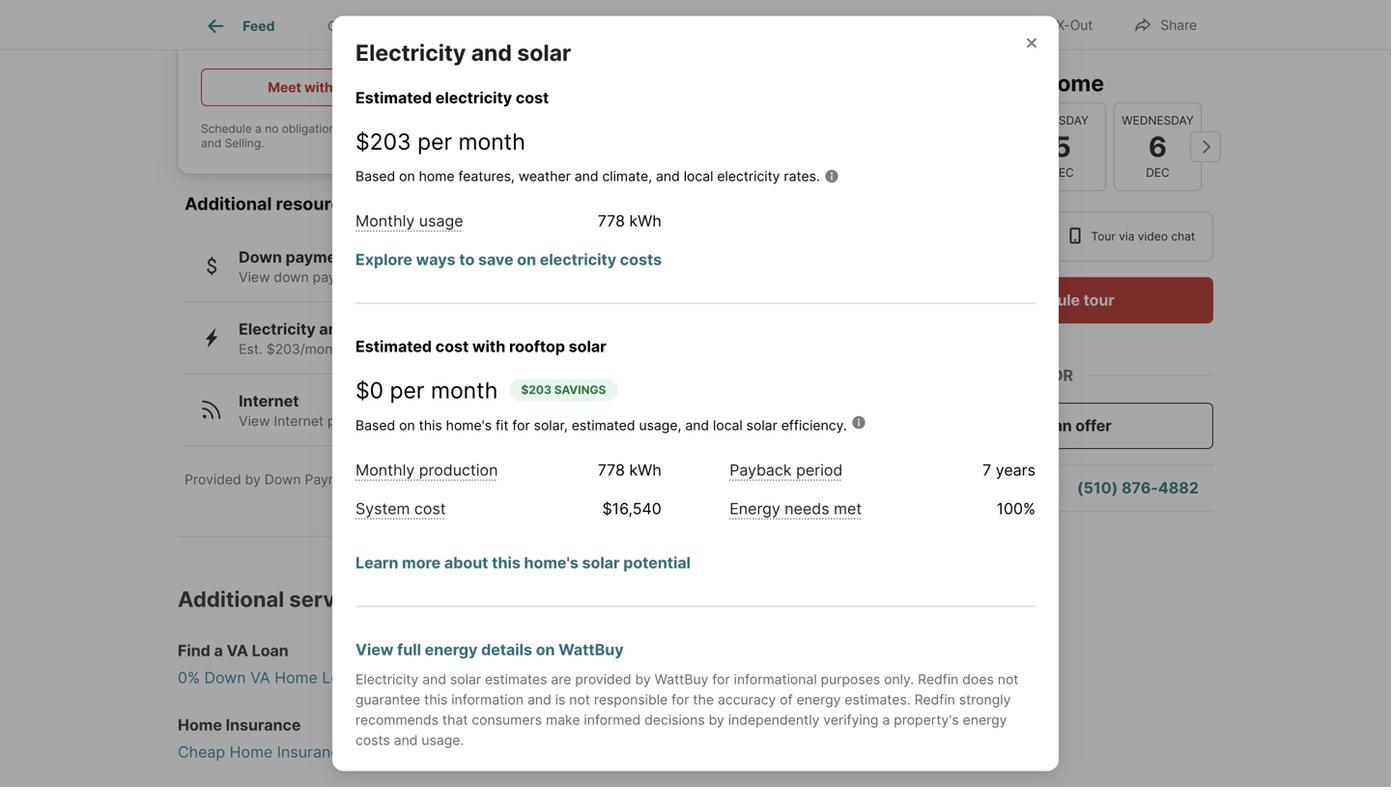Task type: vqa. For each thing, say whether or not it's contained in the screenshot.


Task type: locate. For each thing, give the bounding box(es) containing it.
electricity up "home."
[[540, 250, 617, 269]]

1 horizontal spatial not
[[998, 672, 1019, 688]]

0 horizontal spatial energy
[[425, 641, 478, 659]]

a inside schedule a no obligation meeting to talk about buying and selling.
[[255, 122, 262, 136]]

1 vertical spatial based
[[356, 417, 395, 434]]

0 vertical spatial by
[[245, 472, 261, 488]]

about right talk
[[424, 122, 456, 136]]

feed
[[243, 18, 275, 34]]

home's down allconnect
[[524, 554, 579, 572]]

dec for 5
[[1051, 166, 1074, 180]]

feed link
[[204, 14, 275, 38]]

2 vertical spatial redfin
[[915, 692, 956, 708]]

this up "tuesday"
[[997, 70, 1039, 97]]

1 horizontal spatial schedule
[[1010, 291, 1081, 310]]

2 dec from the left
[[1146, 166, 1170, 180]]

climate,
[[603, 168, 652, 184]]

va left loan
[[227, 642, 248, 661]]

system cost
[[356, 499, 446, 518]]

save up the programs
[[478, 250, 514, 269]]

based
[[356, 168, 395, 184], [356, 417, 395, 434]]

$0
[[356, 377, 384, 404]]

0 horizontal spatial with
[[304, 79, 333, 96]]

providers
[[393, 413, 453, 430]]

local
[[684, 168, 714, 184], [713, 417, 743, 434]]

0 vertical spatial 778
[[598, 211, 625, 230]]

0 horizontal spatial home
[[419, 168, 455, 184]]

kwh up $16,540
[[630, 461, 662, 480]]

this inside down payment assistance view down payment assistance programs for this home.
[[530, 269, 554, 286]]

and left selling.
[[201, 136, 222, 150]]

2 horizontal spatial electricity
[[717, 168, 780, 184]]

responsible
[[594, 692, 668, 708]]

1 vertical spatial cost
[[436, 337, 469, 356]]

schedule for schedule tour
[[1010, 291, 1081, 310]]

based for based on this home's fit for solar, estimated usage, and local solar efficiency.
[[356, 417, 395, 434]]

2 vertical spatial electricity
[[356, 672, 419, 688]]

dec down '5'
[[1051, 166, 1074, 180]]

0 horizontal spatial not
[[570, 692, 590, 708]]

kwh for monthly production
[[630, 461, 662, 480]]

video
[[1138, 230, 1168, 244]]

1 vertical spatial tour
[[1084, 291, 1115, 310]]

redfin right only.
[[918, 672, 959, 688]]

wattbuy
[[559, 641, 624, 659], [655, 672, 709, 688]]

per for $203
[[418, 128, 452, 155]]

this left "home."
[[530, 269, 554, 286]]

does
[[963, 672, 994, 688]]

estimates
[[485, 672, 547, 688]]

not right is
[[570, 692, 590, 708]]

2 778 kwh from the top
[[598, 461, 662, 480]]

assistance
[[356, 248, 438, 267], [372, 269, 440, 286]]

ask
[[931, 479, 960, 498]]

home up "cheap"
[[178, 716, 222, 735]]

with inside electricity and solar "dialog"
[[473, 337, 506, 356]]

0 horizontal spatial costs
[[356, 732, 390, 749]]

with inside electricity and solar est. $203/month, save                  $203 with rooftop solar
[[425, 341, 452, 358]]

1 vertical spatial view
[[239, 413, 270, 430]]

1 vertical spatial additional
[[178, 587, 284, 613]]

0 vertical spatial based
[[356, 168, 395, 184]]

services
[[289, 587, 378, 613]]

2 estimated from the top
[[356, 337, 432, 356]]

a for find a va loan 0% down va home loans: get quote
[[214, 642, 223, 661]]

and left is
[[528, 692, 552, 708]]

$203
[[356, 128, 411, 155], [387, 341, 421, 358], [521, 383, 552, 397]]

energy down the strongly in the bottom right of the page
[[963, 712, 1008, 729]]

1 vertical spatial to
[[459, 250, 475, 269]]

assistance down explore
[[372, 269, 440, 286]]

for inside internet view internet plans and providers available for this home
[[517, 413, 534, 430]]

electricity down $158,900
[[356, 39, 466, 66]]

0 vertical spatial redfin
[[347, 79, 389, 96]]

electricity and solar
[[356, 39, 572, 66]]

x-out button
[[1013, 4, 1110, 44]]

schedule
[[201, 122, 252, 136], [1010, 291, 1081, 310]]

and up $203/month,
[[319, 320, 348, 339]]

$158,900 (13%)
[[363, 15, 499, 36]]

based down schedule a no obligation meeting to talk about buying and selling.
[[356, 168, 395, 184]]

0 vertical spatial per
[[418, 128, 452, 155]]

out
[[1071, 17, 1093, 33]]

insurance
[[226, 716, 301, 735], [277, 743, 349, 762]]

0 vertical spatial schedule
[[201, 122, 252, 136]]

and right climate,
[[656, 168, 680, 184]]

needs
[[785, 499, 830, 518]]

cost down monthly production link
[[415, 499, 446, 518]]

month
[[459, 128, 526, 155], [431, 377, 498, 404]]

a up the meeting on the top left of page
[[336, 79, 344, 96]]

tour
[[947, 70, 992, 97], [1084, 291, 1115, 310]]

1 vertical spatial schedule
[[1010, 291, 1081, 310]]

1 horizontal spatial with
[[425, 341, 452, 358]]

electricity up guarantee
[[356, 672, 419, 688]]

with inside button
[[304, 79, 333, 96]]

monthly up explore
[[356, 211, 415, 230]]

more
[[402, 554, 441, 572]]

va down loan
[[250, 669, 270, 688]]

monthly usage
[[356, 211, 463, 230]]

tour
[[1092, 230, 1116, 244]]

electricity inside electricity and solar estimates are provided by wattbuy for informational purposes only. redfin does not guarantee this information and is not responsible for the accuracy of energy estimates. redfin strongly recommends that consumers make informed decisions by independently verifying a property's energy costs and usage.
[[356, 672, 419, 688]]

to inside schedule a no obligation meeting to talk about buying and selling.
[[387, 122, 398, 136]]

and left climate,
[[575, 168, 599, 184]]

meet with a redfin agent
[[268, 79, 432, 96]]

dec inside wednesday 6 dec
[[1146, 166, 1170, 180]]

insurance left "in"
[[277, 743, 349, 762]]

monthly up system
[[356, 461, 415, 480]]

not
[[998, 672, 1019, 688], [570, 692, 590, 708]]

provided by down payment resource, wattbuy, and allconnect
[[185, 472, 590, 488]]

cost up weather
[[516, 88, 549, 107]]

0 vertical spatial month
[[459, 128, 526, 155]]

wattbuy,
[[432, 472, 489, 488]]

cost for estimated cost with rooftop solar
[[436, 337, 469, 356]]

this
[[997, 70, 1039, 97], [530, 269, 554, 286], [538, 413, 562, 430], [419, 417, 442, 434], [492, 554, 521, 572], [424, 692, 448, 708]]

a left no
[[255, 122, 262, 136]]

6
[[1149, 130, 1168, 164]]

month for $203  per month
[[459, 128, 526, 155]]

down right 0%
[[204, 669, 246, 688]]

2 vertical spatial home
[[565, 413, 601, 430]]

that
[[443, 712, 468, 729]]

solar inside electricity and solar estimates are provided by wattbuy for informational purposes only. redfin does not guarantee this information and is not responsible for the accuracy of energy estimates. redfin strongly recommends that consumers make informed decisions by independently verifying a property's energy costs and usage.
[[450, 672, 481, 688]]

0 vertical spatial home's
[[446, 417, 492, 434]]

and down $0
[[366, 413, 389, 430]]

1 778 kwh from the top
[[598, 211, 662, 230]]

1 vertical spatial estimated
[[356, 337, 432, 356]]

share button
[[1118, 4, 1214, 44]]

energy right of
[[797, 692, 841, 708]]

1 horizontal spatial rooftop
[[509, 337, 565, 356]]

explore ways to save on electricity costs
[[356, 250, 662, 269]]

information
[[452, 692, 524, 708]]

0 horizontal spatial va
[[227, 642, 248, 661]]

with down the programs
[[473, 337, 506, 356]]

home insurance cheap home insurance in **california**
[[178, 716, 470, 762]]

electricity left 'rates.'
[[717, 168, 780, 184]]

dec inside tuesday 5 dec
[[1051, 166, 1074, 180]]

2 vertical spatial energy
[[963, 712, 1008, 729]]

redfin up the meeting on the top left of page
[[347, 79, 389, 96]]

redfin inside button
[[347, 79, 389, 96]]

electricity for electricity and solar est. $203/month, save                  $203 with rooftop solar
[[239, 320, 316, 339]]

a inside button
[[336, 79, 344, 96]]

home inside internet view internet plans and providers available for this home
[[565, 413, 601, 430]]

0 vertical spatial $203
[[356, 128, 411, 155]]

via
[[1119, 230, 1135, 244]]

overview
[[328, 18, 388, 34]]

this down "$203  savings"
[[538, 413, 562, 430]]

100%
[[997, 499, 1036, 518]]

and
[[471, 39, 512, 66], [201, 136, 222, 150], [575, 168, 599, 184], [656, 168, 680, 184], [319, 320, 348, 339], [366, 413, 389, 430], [686, 417, 710, 434], [493, 472, 517, 488], [423, 672, 447, 688], [528, 692, 552, 708], [394, 732, 418, 749]]

not right does
[[998, 672, 1019, 688]]

internet left plans
[[274, 413, 324, 430]]

wattbuy up provided
[[559, 641, 624, 659]]

1 horizontal spatial energy
[[797, 692, 841, 708]]

1 horizontal spatial wattbuy
[[655, 672, 709, 688]]

home
[[1044, 70, 1105, 97], [419, 168, 455, 184], [565, 413, 601, 430]]

and down the (13%)
[[471, 39, 512, 66]]

tab list containing feed
[[178, 0, 771, 49]]

on up monthly usage
[[399, 168, 415, 184]]

0 vertical spatial electricity
[[356, 39, 466, 66]]

local right climate,
[[684, 168, 714, 184]]

5
[[1054, 130, 1072, 164]]

778 down climate,
[[598, 211, 625, 230]]

redfin up property's
[[915, 692, 956, 708]]

778 kwh
[[598, 211, 662, 230], [598, 461, 662, 480]]

0 vertical spatial view
[[239, 269, 270, 286]]

to left talk
[[387, 122, 398, 136]]

this down the quote
[[424, 692, 448, 708]]

778 kwh up $16,540
[[598, 461, 662, 480]]

assistance down monthly usage 'link'
[[356, 248, 438, 267]]

costs down climate,
[[620, 250, 662, 269]]

1 vertical spatial $203
[[387, 341, 421, 358]]

question
[[976, 479, 1043, 498]]

0 horizontal spatial rooftop
[[456, 341, 503, 358]]

$203 up $0  per month
[[387, 341, 421, 358]]

1 dec from the left
[[1051, 166, 1074, 180]]

schedule down the tour via video chat list box
[[1010, 291, 1081, 310]]

1 vertical spatial not
[[570, 692, 590, 708]]

electricity up est.
[[239, 320, 316, 339]]

0 vertical spatial home
[[275, 669, 318, 688]]

tour via video chat list box
[[911, 212, 1214, 262]]

0 vertical spatial estimated
[[356, 88, 432, 107]]

2 based from the top
[[356, 417, 395, 434]]

(13%)
[[450, 15, 499, 36]]

2 kwh from the top
[[630, 461, 662, 480]]

kwh down climate,
[[630, 211, 662, 230]]

rooftop up $0  per month
[[456, 341, 503, 358]]

1 horizontal spatial electricity
[[540, 250, 617, 269]]

wattbuy up the the
[[655, 672, 709, 688]]

payment up down
[[286, 248, 352, 267]]

electricity and solar element
[[356, 16, 595, 67]]

home.
[[557, 269, 597, 286]]

0 vertical spatial tour
[[947, 70, 992, 97]]

2 horizontal spatial energy
[[963, 712, 1008, 729]]

payback period
[[730, 461, 843, 480]]

and inside schedule a no obligation meeting to talk about buying and selling.
[[201, 136, 222, 150]]

0 vertical spatial 778 kwh
[[598, 211, 662, 230]]

1 vertical spatial save
[[354, 341, 383, 358]]

rooftop up "$203  savings"
[[509, 337, 565, 356]]

estimated
[[572, 417, 635, 434]]

overview tab
[[301, 3, 415, 49]]

a right ask
[[963, 479, 972, 498]]

down inside find a va loan 0% down va home loans: get quote
[[204, 669, 246, 688]]

usage
[[419, 211, 463, 230]]

1 based from the top
[[356, 168, 395, 184]]

by up responsible
[[635, 672, 651, 688]]

view
[[239, 269, 270, 286], [239, 413, 270, 430], [356, 641, 394, 659]]

1 vertical spatial assistance
[[372, 269, 440, 286]]

$203 down agent
[[356, 128, 411, 155]]

local up payback
[[713, 417, 743, 434]]

details
[[481, 641, 533, 659]]

1 horizontal spatial save
[[478, 250, 514, 269]]

tour inside button
[[1084, 291, 1115, 310]]

provided
[[575, 672, 632, 688]]

per up providers
[[390, 377, 425, 404]]

1 horizontal spatial dec
[[1146, 166, 1170, 180]]

1 vertical spatial home's
[[524, 554, 579, 572]]

schedule inside schedule a no obligation meeting to talk about buying and selling.
[[201, 122, 252, 136]]

0 horizontal spatial dec
[[1051, 166, 1074, 180]]

estimated up $0
[[356, 337, 432, 356]]

month up features,
[[459, 128, 526, 155]]

electricity for electricity and solar
[[356, 39, 466, 66]]

2 horizontal spatial home
[[1044, 70, 1105, 97]]

1 vertical spatial va
[[250, 669, 270, 688]]

tab
[[415, 3, 551, 49], [551, 3, 655, 49], [655, 3, 756, 49]]

schedule tour button
[[911, 277, 1214, 324]]

home's left fit on the bottom left of page
[[446, 417, 492, 434]]

2 vertical spatial cost
[[415, 499, 446, 518]]

save up $0
[[354, 341, 383, 358]]

0 horizontal spatial tour
[[947, 70, 992, 97]]

on up the '0% down va home loans: get quote' link
[[536, 641, 555, 659]]

view inside electricity and solar "dialog"
[[356, 641, 394, 659]]

dec down 6
[[1146, 166, 1170, 180]]

2 vertical spatial view
[[356, 641, 394, 659]]

2 tab from the left
[[551, 3, 655, 49]]

0 vertical spatial down
[[239, 248, 282, 267]]

0 vertical spatial cost
[[516, 88, 549, 107]]

additional up find
[[178, 587, 284, 613]]

home down $203  per month
[[419, 168, 455, 184]]

schedule up selling.
[[201, 122, 252, 136]]

778 kwh down climate,
[[598, 211, 662, 230]]

and down recommends
[[394, 732, 418, 749]]

view up provided
[[239, 413, 270, 430]]

ways
[[416, 250, 456, 269]]

per
[[418, 128, 452, 155], [390, 377, 425, 404]]

by down the the
[[709, 712, 725, 729]]

1 vertical spatial home
[[178, 716, 222, 735]]

1 778 from the top
[[598, 211, 625, 230]]

$203 up solar,
[[521, 383, 552, 397]]

2 horizontal spatial with
[[473, 337, 506, 356]]

778
[[598, 211, 625, 230], [598, 461, 625, 480]]

0% down va home loans: get quote link
[[178, 667, 893, 690]]

home inside find a va loan 0% down va home loans: get quote
[[275, 669, 318, 688]]

cost up $0  per month
[[436, 337, 469, 356]]

1 vertical spatial month
[[431, 377, 498, 404]]

down inside down payment assistance view down payment assistance programs for this home.
[[239, 248, 282, 267]]

1 vertical spatial 778 kwh
[[598, 461, 662, 480]]

(510)
[[1078, 479, 1118, 498]]

1 vertical spatial by
[[635, 672, 651, 688]]

1 vertical spatial internet
[[274, 413, 324, 430]]

energy needs met
[[730, 499, 862, 518]]

with right meet
[[304, 79, 333, 96]]

1 monthly from the top
[[356, 211, 415, 230]]

view up get
[[356, 641, 394, 659]]

tour down tour
[[1084, 291, 1115, 310]]

with up $0  per month
[[425, 341, 452, 358]]

energy needs met link
[[730, 499, 862, 518]]

2 778 from the top
[[598, 461, 625, 480]]

for inside down payment assistance view down payment assistance programs for this home.
[[509, 269, 526, 286]]

0 horizontal spatial home's
[[446, 417, 492, 434]]

tab list
[[178, 0, 771, 49]]

0 vertical spatial to
[[387, 122, 398, 136]]

costs down recommends
[[356, 732, 390, 749]]

kwh
[[630, 211, 662, 230], [630, 461, 662, 480]]

2 horizontal spatial home
[[275, 669, 318, 688]]

tour for go
[[947, 70, 992, 97]]

on down $0  per month
[[399, 417, 415, 434]]

home right "cheap"
[[230, 743, 273, 762]]

down up down
[[239, 248, 282, 267]]

x-out
[[1057, 17, 1093, 33]]

electricity inside electricity and solar est. $203/month, save                  $203 with rooftop solar
[[239, 320, 316, 339]]

1 kwh from the top
[[630, 211, 662, 230]]

cheap home insurance in **california** link
[[178, 741, 893, 764]]

view left down
[[239, 269, 270, 286]]

verifying
[[824, 712, 879, 729]]

0 vertical spatial internet
[[239, 392, 299, 411]]

0 vertical spatial additional
[[185, 193, 272, 215]]

None button
[[923, 101, 1011, 192], [1019, 102, 1107, 191], [1114, 102, 1202, 191], [923, 101, 1011, 192], [1019, 102, 1107, 191], [1114, 102, 1202, 191]]

778 kwh for monthly usage
[[598, 211, 662, 230]]

costs inside electricity and solar estimates are provided by wattbuy for informational purposes only. redfin does not guarantee this information and is not responsible for the accuracy of energy estimates. redfin strongly recommends that consumers make informed decisions by independently verifying a property's energy costs and usage.
[[356, 732, 390, 749]]

on
[[399, 168, 415, 184], [517, 250, 536, 269], [399, 417, 415, 434], [536, 641, 555, 659]]

monthly for monthly usage
[[356, 211, 415, 230]]

0 vertical spatial home
[[1044, 70, 1105, 97]]

0 vertical spatial save
[[478, 250, 514, 269]]

1 vertical spatial about
[[445, 554, 488, 572]]

decisions
[[645, 712, 705, 729]]

0 horizontal spatial schedule
[[201, 122, 252, 136]]

programs
[[444, 269, 505, 286]]

4882
[[1159, 479, 1199, 498]]

778 for monthly production
[[598, 461, 625, 480]]

home up "tuesday"
[[1044, 70, 1105, 97]]

electricity up the buying
[[436, 88, 512, 107]]

0 vertical spatial kwh
[[630, 211, 662, 230]]

estimated up talk
[[356, 88, 432, 107]]

$158,900 (13%) tooltip
[[178, 0, 881, 174]]

1 vertical spatial 778
[[598, 461, 625, 480]]

0 horizontal spatial wattbuy
[[559, 641, 624, 659]]

1 vertical spatial home
[[419, 168, 455, 184]]

tour right go
[[947, 70, 992, 97]]

tour for schedule
[[1084, 291, 1115, 310]]

learn more about this home's solar potential link
[[356, 554, 691, 572]]

1 horizontal spatial by
[[635, 672, 651, 688]]

schedule inside button
[[1010, 291, 1081, 310]]

0 horizontal spatial save
[[354, 341, 383, 358]]

1 vertical spatial monthly
[[356, 461, 415, 480]]

explore
[[356, 250, 413, 269]]

estimated cost with rooftop solar
[[356, 337, 607, 356]]

a inside find a va loan 0% down va home loans: get quote
[[214, 642, 223, 661]]

2 vertical spatial electricity
[[540, 250, 617, 269]]

778 up $16,540
[[598, 461, 625, 480]]

1 horizontal spatial tour
[[1084, 291, 1115, 310]]

2 vertical spatial $203
[[521, 383, 552, 397]]

per left the buying
[[418, 128, 452, 155]]

payment down explore
[[313, 269, 368, 286]]

1 horizontal spatial home
[[230, 743, 273, 762]]

redfin
[[347, 79, 389, 96], [918, 672, 959, 688], [915, 692, 956, 708]]

a right find
[[214, 642, 223, 661]]

home's
[[446, 417, 492, 434], [524, 554, 579, 572]]

2 horizontal spatial by
[[709, 712, 725, 729]]

1 horizontal spatial to
[[459, 250, 475, 269]]

1 estimated from the top
[[356, 88, 432, 107]]

this inside electricity and solar estimates are provided by wattbuy for informational purposes only. redfin does not guarantee this information and is not responsible for the accuracy of energy estimates. redfin strongly recommends that consumers make informed decisions by independently verifying a property's energy costs and usage.
[[424, 692, 448, 708]]

by right provided
[[245, 472, 261, 488]]

2 monthly from the top
[[356, 461, 415, 480]]

option
[[911, 212, 1052, 262]]

about
[[424, 122, 456, 136], [445, 554, 488, 572]]



Task type: describe. For each thing, give the bounding box(es) containing it.
and up that
[[423, 672, 447, 688]]

to inside electricity and solar "dialog"
[[459, 250, 475, 269]]

a inside electricity and solar estimates are provided by wattbuy for informational purposes only. redfin does not guarantee this information and is not responsible for the accuracy of energy estimates. redfin strongly recommends that consumers make informed decisions by independently verifying a property's energy costs and usage.
[[883, 712, 890, 729]]

1 vertical spatial payment
[[313, 269, 368, 286]]

in
[[353, 743, 366, 762]]

schedule tour
[[1010, 291, 1115, 310]]

per for $0
[[390, 377, 425, 404]]

usage,
[[639, 417, 682, 434]]

accuracy
[[718, 692, 776, 708]]

based on home features, weather and climate, and local electricity rates.
[[356, 168, 820, 184]]

$0  per month
[[356, 377, 498, 404]]

total down:
[[201, 16, 287, 35]]

0 vertical spatial wattbuy
[[559, 641, 624, 659]]

2 vertical spatial by
[[709, 712, 725, 729]]

based for based on home features, weather and climate, and local electricity rates.
[[356, 168, 395, 184]]

kwh for monthly usage
[[630, 211, 662, 230]]

the
[[693, 692, 714, 708]]

of
[[780, 692, 793, 708]]

1 vertical spatial insurance
[[277, 743, 349, 762]]

home inside electricity and solar "dialog"
[[419, 168, 455, 184]]

electricity for electricity and solar estimates are provided by wattbuy for informational purposes only. redfin does not guarantee this information and is not responsible for the accuracy of energy estimates. redfin strongly recommends that consumers make informed decisions by independently verifying a property's energy costs and usage.
[[356, 672, 419, 688]]

save inside electricity and solar est. $203/month, save                  $203 with rooftop solar
[[354, 341, 383, 358]]

$203 inside electricity and solar est. $203/month, save                  $203 with rooftop solar
[[387, 341, 421, 358]]

efficiency.
[[782, 417, 847, 434]]

$203  per month
[[356, 128, 526, 155]]

a for ask a question
[[963, 479, 972, 498]]

0 vertical spatial payment
[[286, 248, 352, 267]]

period
[[796, 461, 843, 480]]

view full energy details on wattbuy
[[356, 641, 624, 659]]

0 horizontal spatial home
[[178, 716, 222, 735]]

3 tab from the left
[[655, 3, 756, 49]]

wednesday 6 dec
[[1122, 113, 1194, 180]]

view full energy details on wattbuy link
[[356, 641, 624, 659]]

solar,
[[534, 417, 568, 434]]

explore ways to save on electricity costs link
[[356, 250, 662, 269]]

this down $0  per month
[[419, 417, 442, 434]]

next image
[[1191, 131, 1222, 162]]

this right more
[[492, 554, 521, 572]]

based on this home's fit for solar, estimated usage, and local solar efficiency.
[[356, 417, 847, 434]]

1 vertical spatial local
[[713, 417, 743, 434]]

are
[[551, 672, 572, 688]]

0 vertical spatial local
[[684, 168, 714, 184]]

make
[[546, 712, 580, 729]]

1 horizontal spatial va
[[250, 669, 270, 688]]

rooftop inside electricity and solar "dialog"
[[509, 337, 565, 356]]

(510) 876-4882 link
[[1078, 479, 1199, 498]]

0 horizontal spatial by
[[245, 472, 261, 488]]

and right usage,
[[686, 417, 710, 434]]

0 vertical spatial insurance
[[226, 716, 301, 735]]

meet with a redfin agent button
[[201, 69, 499, 106]]

monthly production
[[356, 461, 498, 480]]

7 years
[[983, 461, 1036, 480]]

share
[[1161, 17, 1197, 33]]

energy
[[730, 499, 781, 518]]

electricity and solar dialog
[[332, 16, 1059, 774]]

features,
[[459, 168, 515, 184]]

down:
[[241, 16, 287, 35]]

about inside electricity and solar "dialog"
[[445, 554, 488, 572]]

schedule for schedule a no obligation meeting to talk about buying and selling.
[[201, 122, 252, 136]]

save inside electricity and solar "dialog"
[[478, 250, 514, 269]]

and inside electricity and solar est. $203/month, save                  $203 with rooftop solar
[[319, 320, 348, 339]]

0 vertical spatial energy
[[425, 641, 478, 659]]

buying
[[459, 122, 496, 136]]

wednesday
[[1122, 113, 1194, 127]]

additional for additional services
[[178, 587, 284, 613]]

electricity and solar est. $203/month, save                  $203 with rooftop solar
[[239, 320, 538, 358]]

ask a question
[[931, 479, 1043, 498]]

0 vertical spatial costs
[[620, 250, 662, 269]]

$203 for estimated
[[356, 128, 411, 155]]

resource,
[[365, 472, 428, 488]]

view inside internet view internet plans and providers available for this home
[[239, 413, 270, 430]]

learn
[[356, 554, 399, 572]]

and right wattbuy,
[[493, 472, 517, 488]]

1 vertical spatial down
[[265, 472, 301, 488]]

7
[[983, 461, 992, 480]]

fit
[[496, 417, 509, 434]]

view inside down payment assistance view down payment assistance programs for this home.
[[239, 269, 270, 286]]

monthly for monthly production
[[356, 461, 415, 480]]

system cost link
[[356, 499, 446, 518]]

consumers
[[472, 712, 542, 729]]

$203 for $0
[[521, 383, 552, 397]]

778 kwh for monthly production
[[598, 461, 662, 480]]

tuesday
[[1036, 113, 1089, 127]]

dec for 6
[[1146, 166, 1170, 180]]

(510) 876-4882
[[1078, 479, 1199, 498]]

find
[[178, 642, 211, 661]]

an
[[1054, 417, 1072, 435]]

allconnect
[[520, 472, 590, 488]]

x-
[[1057, 17, 1071, 33]]

full
[[397, 641, 421, 659]]

$203/month,
[[266, 341, 350, 358]]

rooftop inside electricity and solar est. $203/month, save                  $203 with rooftop solar
[[456, 341, 503, 358]]

savings
[[554, 383, 606, 397]]

payment
[[305, 472, 361, 488]]

system
[[356, 499, 410, 518]]

0 vertical spatial electricity
[[436, 88, 512, 107]]

monthly production link
[[356, 461, 498, 480]]

chat
[[1172, 230, 1196, 244]]

0 vertical spatial assistance
[[356, 248, 438, 267]]

plans
[[328, 413, 362, 430]]

potential
[[624, 554, 691, 572]]

778 for monthly usage
[[598, 211, 625, 230]]

agent
[[392, 79, 432, 96]]

go tour this home
[[911, 70, 1105, 97]]

advertisement
[[743, 723, 823, 737]]

a for schedule a no obligation meeting to talk about buying and selling.
[[255, 122, 262, 136]]

quote
[[405, 669, 450, 688]]

$203  savings
[[521, 383, 606, 397]]

additional for additional resources
[[185, 193, 272, 215]]

start an offer button
[[911, 403, 1214, 449]]

this inside internet view internet plans and providers available for this home
[[538, 413, 562, 430]]

only.
[[884, 672, 914, 688]]

meeting
[[339, 122, 384, 136]]

met
[[834, 499, 862, 518]]

estimated for estimated cost with rooftop solar
[[356, 337, 432, 356]]

$16,540
[[603, 499, 662, 518]]

cost for system cost
[[415, 499, 446, 518]]

$158,900
[[363, 15, 446, 36]]

on down weather
[[517, 250, 536, 269]]

1 tab from the left
[[415, 3, 551, 49]]

wattbuy inside electricity and solar estimates are provided by wattbuy for informational purposes only. redfin does not guarantee this information and is not responsible for the accuracy of energy estimates. redfin strongly recommends that consumers make informed decisions by independently verifying a property's energy costs and usage.
[[655, 672, 709, 688]]

weather
[[519, 168, 571, 184]]

total
[[201, 16, 237, 35]]

tour via video chat option
[[1052, 212, 1214, 262]]

informational
[[734, 672, 817, 688]]

2 vertical spatial home
[[230, 743, 273, 762]]

1 vertical spatial redfin
[[918, 672, 959, 688]]

available
[[457, 413, 513, 430]]

1 horizontal spatial home's
[[524, 554, 579, 572]]

estimates.
[[845, 692, 911, 708]]

meet
[[268, 79, 301, 96]]

0 vertical spatial va
[[227, 642, 248, 661]]

obligation
[[282, 122, 336, 136]]

get
[[375, 669, 401, 688]]

and inside internet view internet plans and providers available for this home
[[366, 413, 389, 430]]

estimated for estimated electricity cost
[[356, 88, 432, 107]]

selling.
[[225, 136, 264, 150]]

1 vertical spatial energy
[[797, 692, 841, 708]]

or
[[1052, 366, 1074, 385]]

month for $0  per month
[[431, 377, 498, 404]]

about inside schedule a no obligation meeting to talk about buying and selling.
[[424, 122, 456, 136]]



